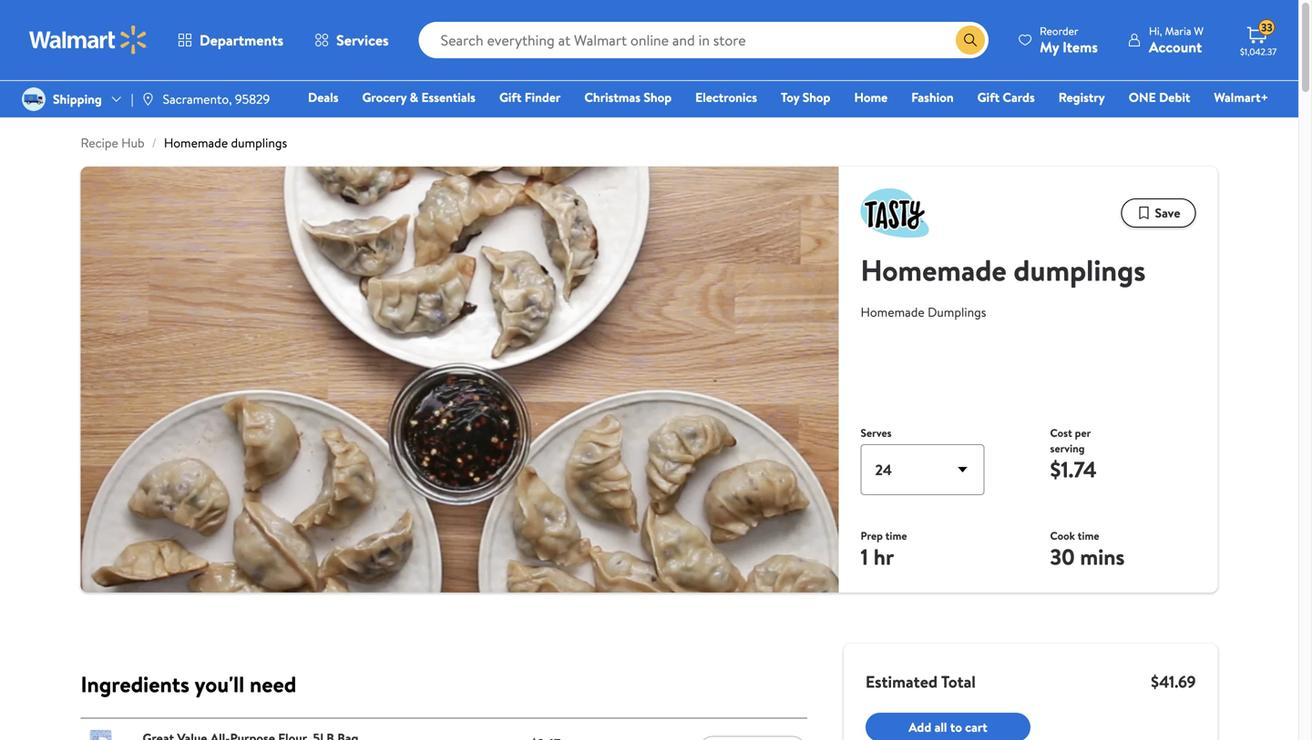 Task type: locate. For each thing, give the bounding box(es) containing it.
registry
[[1059, 88, 1105, 106]]

gift finder
[[499, 88, 561, 106]]

 image
[[141, 92, 155, 107]]

serves
[[861, 426, 892, 441]]

prep
[[861, 528, 883, 544]]

services
[[336, 30, 389, 50]]

dumplings
[[231, 134, 287, 152], [1014, 250, 1146, 291]]

 image
[[22, 87, 46, 111]]

0 horizontal spatial gift
[[499, 88, 522, 106]]

fashion
[[911, 88, 954, 106]]

add
[[909, 719, 931, 737]]

deals link
[[300, 87, 347, 107]]

time right prep
[[885, 528, 907, 544]]

0 vertical spatial homemade
[[164, 134, 228, 152]]

need
[[250, 670, 296, 700]]

debit
[[1159, 88, 1190, 106]]

toy shop link
[[773, 87, 839, 107]]

time
[[885, 528, 907, 544], [1078, 528, 1099, 544]]

reorder
[[1040, 23, 1078, 39]]

toy shop
[[781, 88, 830, 106]]

grocery
[[362, 88, 407, 106]]

1 horizontal spatial time
[[1078, 528, 1099, 544]]

2 vertical spatial homemade
[[861, 303, 925, 321]]

gift cards
[[977, 88, 1035, 106]]

electronics
[[695, 88, 757, 106]]

time right the cook
[[1078, 528, 1099, 544]]

homemade dumplings
[[861, 250, 1146, 291]]

2 shop from the left
[[802, 88, 830, 106]]

2 time from the left
[[1078, 528, 1099, 544]]

0 vertical spatial dumplings
[[231, 134, 287, 152]]

total
[[941, 671, 976, 694]]

shop inside toy shop link
[[802, 88, 830, 106]]

add all to cart button
[[865, 713, 1031, 741]]

time inside "cook time 30 mins"
[[1078, 528, 1099, 544]]

great value all-purpose flour, 5lb bag image
[[81, 730, 121, 741]]

toy
[[781, 88, 799, 106]]

gift left finder
[[499, 88, 522, 106]]

Search search field
[[419, 22, 989, 58]]

1 gift from the left
[[499, 88, 522, 106]]

1 shop from the left
[[644, 88, 672, 106]]

homemade up homemade dumplings
[[861, 250, 1007, 291]]

search icon image
[[963, 33, 978, 47]]

shop for christmas shop
[[644, 88, 672, 106]]

shop
[[644, 88, 672, 106], [802, 88, 830, 106]]

sacramento, 95829
[[163, 90, 270, 108]]

0 horizontal spatial shop
[[644, 88, 672, 106]]

33
[[1261, 20, 1273, 35]]

1 horizontal spatial dumplings
[[1014, 250, 1146, 291]]

1 horizontal spatial shop
[[802, 88, 830, 106]]

hub
[[121, 134, 145, 152]]

homemade left the dumplings
[[861, 303, 925, 321]]

dumplings
[[928, 303, 986, 321]]

homemade right the /
[[164, 134, 228, 152]]

time for mins
[[1078, 528, 1099, 544]]

estimated
[[865, 671, 938, 694]]

time for hr
[[885, 528, 907, 544]]

recipe
[[81, 134, 118, 152]]

sacramento,
[[163, 90, 232, 108]]

shop right toy
[[802, 88, 830, 106]]

1 horizontal spatial gift
[[977, 88, 1000, 106]]

w
[[1194, 23, 1204, 39]]

0 horizontal spatial dumplings
[[231, 134, 287, 152]]

shop inside the christmas shop link
[[644, 88, 672, 106]]

cook time 30 mins
[[1050, 528, 1125, 573]]

save button
[[1121, 199, 1196, 228]]

Walmart Site-Wide search field
[[419, 22, 989, 58]]

1 vertical spatial homemade
[[861, 250, 1007, 291]]

dumplings down 95829
[[231, 134, 287, 152]]

gift left cards
[[977, 88, 1000, 106]]

shop right christmas
[[644, 88, 672, 106]]

0 horizontal spatial time
[[885, 528, 907, 544]]

dumplings down saved image
[[1014, 250, 1146, 291]]

hi, maria w account
[[1149, 23, 1204, 57]]

gift
[[499, 88, 522, 106], [977, 88, 1000, 106]]

grocery & essentials
[[362, 88, 476, 106]]

estimated total
[[865, 671, 976, 694]]

home
[[854, 88, 888, 106]]

ingredients you'll need
[[81, 670, 296, 700]]

time inside the prep time 1 hr
[[885, 528, 907, 544]]

walmart+ link
[[1206, 87, 1277, 107]]

saved image
[[1137, 206, 1151, 220]]

2 gift from the left
[[977, 88, 1000, 106]]

shop for toy shop
[[802, 88, 830, 106]]

items
[[1063, 37, 1098, 57]]

1 time from the left
[[885, 528, 907, 544]]

one debit
[[1129, 88, 1190, 106]]

homemade
[[164, 134, 228, 152], [861, 250, 1007, 291], [861, 303, 925, 321]]



Task type: vqa. For each thing, say whether or not it's contained in the screenshot.
Shop
yes



Task type: describe. For each thing, give the bounding box(es) containing it.
cost
[[1050, 426, 1072, 441]]

reorder my items
[[1040, 23, 1098, 57]]

prep time 1 hr
[[861, 528, 907, 573]]

/
[[152, 134, 157, 152]]

to
[[950, 719, 962, 737]]

one
[[1129, 88, 1156, 106]]

gift cards link
[[969, 87, 1043, 107]]

walmart+
[[1214, 88, 1268, 106]]

homemade for homemade dumplings
[[861, 303, 925, 321]]

electronics link
[[687, 87, 765, 107]]

homemade dumplings
[[861, 303, 986, 321]]

1 vertical spatial dumplings
[[1014, 250, 1146, 291]]

per
[[1075, 426, 1091, 441]]

deals
[[308, 88, 338, 106]]

homemade for homemade dumplings
[[861, 250, 1007, 291]]

you'll
[[195, 670, 244, 700]]

ingredients
[[81, 670, 189, 700]]

|
[[131, 90, 134, 108]]

$41.69
[[1151, 671, 1196, 694]]

mins
[[1080, 542, 1125, 573]]

christmas shop
[[584, 88, 672, 106]]

cards
[[1003, 88, 1035, 106]]

30
[[1050, 542, 1075, 573]]

all
[[934, 719, 947, 737]]

shipping
[[53, 90, 102, 108]]

christmas
[[584, 88, 641, 106]]

gift finder link
[[491, 87, 569, 107]]

gift for gift cards
[[977, 88, 1000, 106]]

save
[[1155, 204, 1180, 222]]

95829
[[235, 90, 270, 108]]

logo image
[[861, 189, 929, 238]]

registry link
[[1050, 87, 1113, 107]]

walmart image
[[29, 26, 148, 55]]

recipe hub link
[[81, 134, 145, 152]]

cost per serving $1.74
[[1050, 426, 1097, 485]]

cook
[[1050, 528, 1075, 544]]

add all to cart
[[909, 719, 987, 737]]

christmas shop link
[[576, 87, 680, 107]]

&
[[410, 88, 418, 106]]

cart
[[965, 719, 987, 737]]

home link
[[846, 87, 896, 107]]

gift for gift finder
[[499, 88, 522, 106]]

one debit link
[[1120, 87, 1198, 107]]

$1.74
[[1050, 455, 1097, 485]]

homemade dumplings image
[[81, 167, 839, 593]]

hi,
[[1149, 23, 1162, 39]]

serving
[[1050, 441, 1085, 456]]

hr
[[874, 542, 894, 573]]

finder
[[525, 88, 561, 106]]

services button
[[299, 18, 404, 62]]

maria
[[1165, 23, 1191, 39]]

departments button
[[162, 18, 299, 62]]

fashion link
[[903, 87, 962, 107]]

departments
[[200, 30, 283, 50]]

essentials
[[421, 88, 476, 106]]

recipe hub / homemade dumplings
[[81, 134, 287, 152]]

account
[[1149, 37, 1202, 57]]

1
[[861, 542, 868, 573]]

my
[[1040, 37, 1059, 57]]

$1,042.37
[[1240, 46, 1277, 58]]

grocery & essentials link
[[354, 87, 484, 107]]



